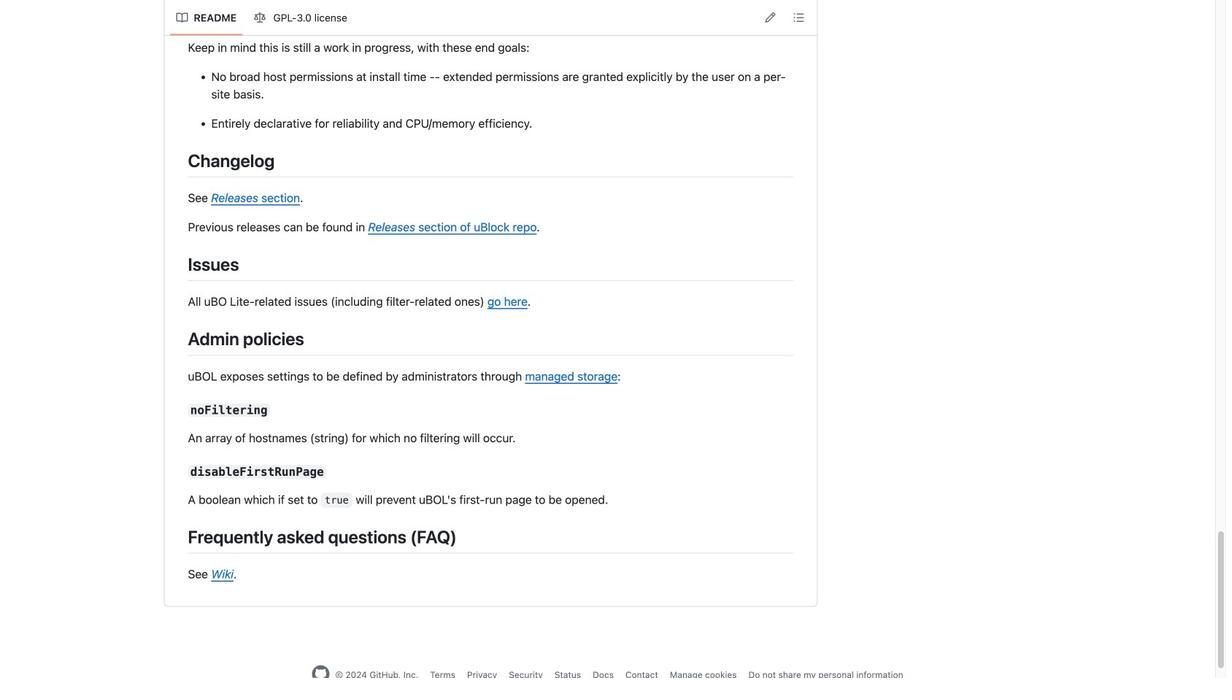 Task type: vqa. For each thing, say whether or not it's contained in the screenshot.
✋
no



Task type: locate. For each thing, give the bounding box(es) containing it.
list
[[170, 6, 355, 30]]



Task type: describe. For each thing, give the bounding box(es) containing it.
homepage image
[[312, 665, 329, 678]]

outline image
[[793, 12, 805, 23]]

edit file image
[[765, 12, 776, 23]]

book image
[[176, 12, 188, 24]]

law image
[[254, 12, 266, 24]]



